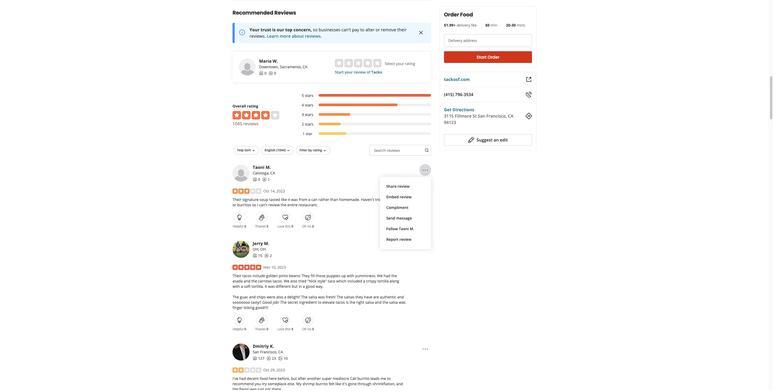 Task type: describe. For each thing, give the bounding box(es) containing it.
m. inside button
[[410, 227, 415, 232]]

helpful 0 for jerry m.
[[233, 327, 246, 332]]

search
[[374, 148, 386, 153]]

15
[[258, 253, 262, 258]]

shrinkflation,
[[373, 382, 396, 387]]

to inside i've had decent food here before, but after another super mediocre cali burrito leads me to recommend you try someplace else.  my shrimp burrito felt like it's gone through shrinkflation, and the flavor was just not there.
[[387, 377, 391, 382]]

sort
[[245, 148, 251, 153]]

their for taoni
[[233, 197, 242, 202]]

love for jerry m.
[[278, 327, 285, 332]]

1 horizontal spatial salsa
[[366, 300, 374, 305]]

your for start
[[345, 70, 353, 75]]

photo of jerry m. image
[[233, 241, 250, 258]]

m. for taoni m.
[[266, 165, 271, 170]]

(0 reactions) element down licking
[[245, 327, 246, 332]]

suggest an edit button
[[444, 134, 532, 146]]

those
[[316, 274, 326, 279]]

to inside the guac and chips were also a delight! the salsa was fresh! the salsas they have are authentic and sooooooo tasty!! good job! the secret ingredient to elevate tacos is the right salsa and the salsa was finger licking good!!!!
[[318, 300, 322, 305]]

get directions link
[[444, 107, 475, 113]]

so inside the their signature soup tasted like it was from a can rather than homemade. haven't tried their tacos or burritos so i can't review the entire restaurant.
[[252, 203, 256, 208]]

businesses
[[319, 27, 341, 33]]

entire
[[288, 203, 298, 208]]

report review button
[[384, 235, 427, 245]]

2 for 2 stars
[[302, 122, 304, 127]]

1 vertical spatial burrito
[[316, 382, 328, 387]]

the down salsas
[[350, 300, 356, 305]]

finger
[[233, 306, 243, 311]]

20-30 mins
[[506, 23, 526, 28]]

cali
[[350, 377, 357, 382]]

16 review v2 image for taoni
[[262, 178, 267, 182]]

16 review v2 image for maria
[[269, 71, 273, 75]]

francisco, inside get directions 3115 fillmore st san francisco, ca 94123
[[487, 113, 507, 119]]

beans!
[[289, 274, 301, 279]]

2023 for dmitriy k.
[[277, 368, 285, 373]]

friends element for jerry m.
[[253, 253, 262, 259]]

can
[[312, 197, 318, 202]]

and right authentic
[[397, 295, 404, 300]]

also inside the guac and chips were also a delight! the salsa was fresh! the salsas they have are authentic and sooooooo tasty!! good job! the secret ingredient to elevate tacos is the right salsa and the salsa was finger licking good!!!!
[[276, 295, 283, 300]]

friends element for dmitriy k.
[[253, 356, 265, 362]]

than
[[330, 197, 338, 202]]

remove
[[381, 27, 396, 33]]

i've
[[233, 377, 239, 382]]

reviews
[[275, 9, 296, 16]]

20-
[[506, 23, 512, 28]]

k.
[[270, 344, 274, 350]]

taco
[[328, 279, 335, 284]]

order inside button
[[488, 54, 500, 60]]

can't inside so businesses can't pay to alter or remove their reviews.
[[342, 27, 351, 33]]

review left the of
[[354, 70, 366, 75]]

menu image for jerry m.
[[422, 244, 429, 250]]

the inside i've had decent food here before, but after another super mediocre cali burrito leads me to recommend you try someplace else.  my shrimp burrito felt like it's gone through shrinkflation, and the flavor was just not there.
[[233, 387, 238, 391]]

edit
[[500, 137, 508, 143]]

(0 reactions) element up dmitriy k. link
[[267, 327, 269, 332]]

fresh!
[[326, 295, 336, 300]]

oct for taoni
[[264, 189, 270, 194]]

rating for filter by rating
[[313, 148, 322, 153]]

recommended reviews
[[233, 9, 296, 16]]

recommended
[[233, 9, 274, 16]]

(415) 796-3534
[[444, 92, 474, 98]]

(0 reactions) element left love this 0
[[267, 224, 269, 229]]

alter
[[366, 27, 375, 33]]

burritos
[[237, 203, 251, 208]]

their inside the their signature soup tasted like it was from a can rather than homemade. haven't tried their tacos or burritos so i can't review the entire restaurant.
[[385, 197, 393, 202]]

"nick
[[308, 279, 317, 284]]

16 friends v2 image for maria
[[259, 71, 264, 75]]

here
[[269, 377, 277, 382]]

search image
[[425, 148, 429, 153]]

rating element
[[335, 59, 382, 68]]

top
[[285, 27, 293, 33]]

oct 14, 2023
[[264, 189, 285, 194]]

24 directions v2 image
[[526, 113, 532, 119]]

filter reviews by 5 stars rating element
[[297, 93, 431, 98]]

include
[[253, 274, 265, 279]]

way.
[[316, 284, 324, 289]]

(0 reactions) element right (8 reactions) element
[[312, 327, 314, 332]]

thanks 0 for jerry
[[255, 327, 269, 332]]

star
[[306, 131, 313, 136]]

share review
[[387, 184, 410, 189]]

get
[[444, 107, 452, 113]]

a inside the guac and chips were also a delight! the salsa was fresh! the salsas they have are authentic and sooooooo tasty!! good job! the secret ingredient to elevate tacos is the right salsa and the salsa was finger licking good!!!!
[[284, 295, 286, 300]]

the right fresh!
[[337, 295, 343, 300]]

1 vertical spatial with
[[233, 284, 240, 289]]

photo of maria w. image
[[239, 58, 256, 75]]

directions
[[453, 107, 475, 113]]

it
[[288, 197, 290, 202]]

2 horizontal spatial salsa
[[389, 300, 398, 305]]

29,
[[270, 368, 276, 373]]

2 for 2
[[270, 253, 272, 258]]

but inside i've had decent food here before, but after another super mediocre cali burrito leads me to recommend you try someplace else.  my shrimp burrito felt like it's gone through shrinkflation, and the flavor was just not there.
[[291, 377, 297, 382]]

  text field inside recommended reviews element
[[370, 145, 431, 156]]

leads
[[371, 377, 380, 382]]

san inside dmitriy k. san francisco, ca
[[253, 350, 259, 355]]

their signature soup tasted like it was from a can rather than homemade. haven't tried their tacos or burritos so i can't review the entire restaurant.
[[233, 197, 403, 208]]

is inside info alert
[[272, 27, 276, 33]]

taoni inside taoni m. calistoga, ca
[[253, 165, 265, 170]]

tacos inside the guac and chips were also a delight! the salsa was fresh! the salsas they have are authentic and sooooooo tasty!! good job! the secret ingredient to elevate tacos is the right salsa and the salsa was finger licking good!!!!
[[336, 300, 345, 305]]

was inside the their signature soup tasted like it was from a can rather than homemade. haven't tried their tacos or burritos so i can't review the entire restaurant.
[[291, 197, 298, 202]]

and down are
[[375, 300, 382, 305]]

report
[[387, 237, 399, 242]]

16 review v2 image for dmitriy
[[267, 357, 271, 361]]

1 horizontal spatial with
[[347, 274, 355, 279]]

through
[[358, 382, 372, 387]]

taoni m. calistoga, ca
[[253, 165, 275, 176]]

24 phone v2 image
[[526, 91, 532, 98]]

(0 reactions) element down burritos
[[245, 224, 246, 229]]

0 horizontal spatial salsa
[[309, 295, 317, 300]]

tacos.
[[273, 279, 283, 284]]

helpful 0 for taoni m.
[[233, 224, 246, 229]]

decent
[[247, 377, 259, 382]]

stars for 4 stars
[[305, 103, 314, 108]]

love for taoni m.
[[278, 224, 285, 229]]

menu inside recommended reviews element
[[380, 177, 431, 249]]

$1.99+
[[444, 23, 456, 28]]

(415)
[[444, 92, 454, 98]]

recommend
[[233, 382, 254, 387]]

review for report
[[400, 237, 412, 242]]

and inside i've had decent food here before, but after another super mediocre cali burrito leads me to recommend you try someplace else.  my shrimp burrito felt like it's gone through shrinkflation, and the flavor was just not there.
[[397, 382, 403, 387]]

filter reviews by 4 stars rating element
[[297, 103, 431, 108]]

the up along
[[391, 274, 397, 279]]

94123
[[444, 120, 456, 126]]

i've had decent food here before, but after another super mediocre cali burrito leads me to recommend you try someplace else.  my shrimp burrito felt like it's gone through shrinkflation, and the flavor was just not there.
[[233, 377, 403, 391]]

4
[[302, 103, 304, 108]]

st
[[473, 113, 477, 119]]

yelp sort button
[[234, 146, 259, 155]]

you
[[255, 382, 261, 387]]

good!!!!
[[256, 306, 268, 311]]

so inside so businesses can't pay to alter or remove their reviews.
[[313, 27, 318, 33]]

this for jerry m.
[[285, 327, 291, 332]]

rating for select your rating
[[405, 61, 415, 66]]

oh no 0 for taoni m.
[[302, 224, 314, 229]]

no for jerry m.
[[308, 327, 312, 332]]

2023 for taoni m.
[[277, 189, 285, 194]]

review for embed
[[400, 195, 412, 200]]

the right "job!"
[[280, 300, 287, 305]]

sooooooo
[[233, 300, 250, 305]]

reviews for 1045 reviews
[[244, 121, 259, 127]]

16 chevron down v2 image for yelp sort
[[252, 149, 256, 153]]

learn more about reviews. link
[[267, 33, 322, 39]]

someplace
[[268, 382, 287, 387]]

the down authentic
[[383, 300, 388, 305]]

1 horizontal spatial we
[[377, 274, 383, 279]]

a left soft on the bottom left of page
[[241, 284, 243, 289]]

the inside the their signature soup tasted like it was from a can rather than homemade. haven't tried their tacos or burritos so i can't review the entire restaurant.
[[281, 203, 287, 208]]

filter reviews by 3 stars rating element
[[297, 112, 431, 118]]

close image
[[418, 30, 424, 36]]

helpful for jerry m.
[[233, 327, 244, 332]]

else.
[[288, 382, 296, 387]]

tried inside their tacos include golden pinto beans! they fill those puppies up with yumminess. we had the asada and the carnitas tacos. we also tried "nick style" taco which included a crispy tortilla along with a soft tortilla. it was different but in a good way.
[[299, 279, 307, 284]]

try
[[262, 382, 267, 387]]

their inside so businesses can't pay to alter or remove their reviews.
[[398, 27, 407, 33]]

nov 10, 2023
[[264, 265, 286, 270]]

friends element for maria w.
[[259, 71, 267, 76]]

the guac and chips were also a delight! the salsa was fresh! the salsas they have are authentic and sooooooo tasty!! good job! the secret ingredient to elevate tacos is the right salsa and the salsa was finger licking good!!!!
[[233, 295, 406, 311]]

no for taoni m.
[[308, 224, 312, 229]]

puppies
[[327, 274, 341, 279]]

mediocre
[[333, 377, 349, 382]]

16 chevron down v2 image for english (1044)
[[286, 149, 291, 153]]

your
[[250, 27, 260, 33]]

in
[[299, 284, 302, 289]]

oh for jerry m.
[[302, 327, 307, 332]]

reviews element for jerry
[[265, 253, 272, 259]]

filter reviews by 1 star rating element
[[297, 131, 431, 137]]

reviews element for maria
[[269, 71, 276, 76]]

and inside their tacos include golden pinto beans! they fill those puppies up with yumminess. we had the asada and the carnitas tacos. we also tried "nick style" taco which included a crispy tortilla along with a soft tortilla. it was different but in a good way.
[[244, 279, 251, 284]]

photos element
[[278, 356, 288, 362]]

(0 reactions) element down restaurant.
[[312, 224, 314, 229]]

felt
[[329, 382, 335, 387]]

share review button
[[384, 181, 427, 192]]

another
[[307, 377, 321, 382]]

stars for 3 stars
[[305, 112, 314, 117]]

dmitriy
[[253, 344, 269, 350]]

thanks for taoni
[[255, 224, 266, 229]]

your for select
[[396, 61, 404, 66]]

photo of dmitriy k. image
[[233, 344, 250, 361]]

a inside the their signature soup tasted like it was from a can rather than homemade. haven't tried their tacos or burritos so i can't review the entire restaurant.
[[309, 197, 311, 202]]

english (1044) button
[[261, 146, 294, 155]]

ca inside get directions 3115 fillmore st san francisco, ca 94123
[[508, 113, 514, 119]]

16 friends v2 image for taoni
[[253, 178, 257, 182]]

embed review
[[387, 195, 412, 200]]

16 photos v2 image
[[278, 357, 283, 361]]

tackosf.com
[[444, 77, 470, 82]]

shrimp
[[303, 382, 315, 387]]

$0 min
[[486, 23, 498, 28]]

your trust is our top concern,
[[250, 27, 312, 33]]

golden
[[266, 274, 278, 279]]



Task type: locate. For each thing, give the bounding box(es) containing it.
their for jerry
[[233, 274, 242, 279]]

1 vertical spatial start
[[335, 70, 344, 75]]

2 16 friends v2 image from the top
[[253, 254, 257, 258]]

but inside their tacos include golden pinto beans! they fill those puppies up with yumminess. we had the asada and the carnitas tacos. we also tried "nick style" taco which included a crispy tortilla along with a soft tortilla. it was different but in a good way.
[[292, 284, 298, 289]]

m. up 'oh' on the left of page
[[264, 241, 269, 247]]

secret
[[288, 300, 298, 305]]

1 horizontal spatial taoni
[[399, 227, 409, 232]]

127
[[258, 356, 265, 361]]

their up compliment at the bottom
[[385, 197, 393, 202]]

1 vertical spatial had
[[239, 377, 246, 382]]

1 vertical spatial menu image
[[422, 346, 429, 353]]

16 chevron down v2 image for filter by rating
[[323, 149, 327, 153]]

reviews element down downtown, at the left of the page
[[269, 71, 276, 76]]

chips
[[257, 295, 266, 300]]

their inside the their signature soup tasted like it was from a can rather than homemade. haven't tried their tacos or burritos so i can't review the entire restaurant.
[[233, 197, 242, 202]]

reviews element
[[269, 71, 276, 76], [262, 177, 270, 182], [265, 253, 272, 259], [267, 356, 276, 362]]

rating right by
[[313, 148, 322, 153]]

was inside i've had decent food here before, but after another super mediocre cali burrito leads me to recommend you try someplace else.  my shrimp burrito felt like it's gone through shrinkflation, and the flavor was just not there.
[[250, 387, 257, 391]]

salsa down "have"
[[366, 300, 374, 305]]

3 16 chevron down v2 image from the left
[[323, 149, 327, 153]]

0 vertical spatial helpful
[[233, 224, 244, 229]]

salsa down authentic
[[389, 300, 398, 305]]

also inside their tacos include golden pinto beans! they fill those puppies up with yumminess. we had the asada and the carnitas tacos. we also tried "nick style" taco which included a crispy tortilla along with a soft tortilla. it was different but in a good way.
[[291, 279, 298, 284]]

2 horizontal spatial rating
[[405, 61, 415, 66]]

ca inside taoni m. calistoga, ca
[[271, 171, 275, 176]]

2 helpful 0 from the top
[[233, 327, 246, 332]]

taoni
[[253, 165, 265, 170], [399, 227, 409, 232]]

calistoga,
[[253, 171, 270, 176]]

message
[[396, 216, 412, 221]]

not
[[265, 387, 271, 391]]

3 star rating image
[[233, 189, 261, 194]]

16 review v2 image down calistoga,
[[262, 178, 267, 182]]

2 stars from the top
[[305, 103, 314, 108]]

a right in
[[303, 284, 305, 289]]

thanks up dmitriy
[[255, 327, 266, 332]]

filter by rating button
[[296, 146, 330, 155]]

but left in
[[292, 284, 298, 289]]

had inside their tacos include golden pinto beans! they fill those puppies up with yumminess. we had the asada and the carnitas tacos. we also tried "nick style" taco which included a crispy tortilla along with a soft tortilla. it was different but in a good way.
[[384, 274, 391, 279]]

they
[[356, 295, 363, 300]]

(0 reactions) element
[[245, 224, 246, 229], [267, 224, 269, 229], [292, 224, 293, 229], [312, 224, 314, 229], [245, 327, 246, 332], [267, 327, 269, 332], [312, 327, 314, 332]]

0 vertical spatial taoni
[[253, 165, 265, 170]]

tried up in
[[299, 279, 307, 284]]

it's
[[342, 382, 347, 387]]

2 this from the top
[[285, 327, 291, 332]]

2 oct from the top
[[264, 368, 270, 373]]

filter
[[300, 148, 308, 153]]

1 horizontal spatial their
[[398, 27, 407, 33]]

0 vertical spatial helpful 0
[[233, 224, 246, 229]]

1 vertical spatial their
[[385, 197, 393, 202]]

16 friends v2 image
[[253, 178, 257, 182], [253, 254, 257, 258]]

0 horizontal spatial their
[[385, 197, 393, 202]]

and up soft on the bottom left of page
[[244, 279, 251, 284]]

1 helpful 0 from the top
[[233, 224, 246, 229]]

None radio
[[335, 59, 344, 68], [345, 59, 353, 68], [335, 59, 344, 68], [345, 59, 353, 68]]

2 no from the top
[[308, 327, 312, 332]]

2 vertical spatial rating
[[313, 148, 322, 153]]

fill
[[311, 274, 315, 279]]

1 16 friends v2 image from the top
[[253, 178, 257, 182]]

was
[[291, 197, 298, 202], [268, 284, 275, 289], [318, 295, 325, 300], [399, 300, 406, 305], [250, 387, 257, 391]]

0 vertical spatial m.
[[266, 165, 271, 170]]

review inside the their signature soup tasted like it was from a can rather than homemade. haven't tried their tacos or burritos so i can't review the entire restaurant.
[[269, 203, 280, 208]]

with up included
[[347, 274, 355, 279]]

thanks 0 for taoni
[[255, 224, 269, 229]]

2 thanks from the top
[[255, 327, 266, 332]]

2 thanks 0 from the top
[[255, 327, 269, 332]]

24 info v2 image
[[239, 29, 245, 36]]

or left burritos
[[233, 203, 236, 208]]

m. inside taoni m. calistoga, ca
[[266, 165, 271, 170]]

or inside so businesses can't pay to alter or remove their reviews.
[[376, 27, 380, 33]]

love this 0
[[278, 224, 293, 229]]

rather
[[319, 197, 329, 202]]

helpful for taoni m.
[[233, 224, 244, 229]]

yumminess.
[[355, 274, 376, 279]]

review down tasted
[[269, 203, 280, 208]]

stars for 5 stars
[[305, 93, 314, 98]]

16 chevron down v2 image right (1044)
[[286, 149, 291, 153]]

to right the pay
[[361, 27, 365, 33]]

$1.99+ delivery fee
[[444, 23, 477, 28]]

oh right 8
[[302, 327, 307, 332]]

recommended reviews element
[[216, 0, 448, 391]]

and up tasty!!
[[249, 295, 256, 300]]

1 thanks from the top
[[255, 224, 266, 229]]

taoni up calistoga,
[[253, 165, 265, 170]]

tacos down 5 star rating image
[[243, 274, 252, 279]]

tacos inside the their signature soup tasted like it was from a can rather than homemade. haven't tried their tacos or burritos so i can't review the entire restaurant.
[[394, 197, 403, 202]]

by
[[308, 148, 312, 153]]

tacos inside their tacos include golden pinto beans! they fill those puppies up with yumminess. we had the asada and the carnitas tacos. we also tried "nick style" taco which included a crispy tortilla along with a soft tortilla. it was different but in a good way.
[[243, 274, 252, 279]]

your down (no rating) image
[[345, 70, 353, 75]]

oct left 14,
[[264, 189, 270, 194]]

friends element containing 15
[[253, 253, 262, 259]]

1 thanks 0 from the top
[[255, 224, 269, 229]]

0 vertical spatial but
[[292, 284, 298, 289]]

2 oh no 0 from the top
[[302, 327, 314, 332]]

1 vertical spatial their
[[233, 274, 242, 279]]

reviews element containing 23
[[267, 356, 276, 362]]

5 star rating image
[[233, 265, 261, 270]]

2 horizontal spatial tacos
[[394, 197, 403, 202]]

0 horizontal spatial so
[[252, 203, 256, 208]]

thanks 0 up jerry m. link
[[255, 224, 269, 229]]

reviews element left 16 photos v2
[[267, 356, 276, 362]]

1 horizontal spatial rating
[[313, 148, 322, 153]]

reviews. inside so businesses can't pay to alter or remove their reviews.
[[250, 33, 266, 39]]

0 horizontal spatial tried
[[299, 279, 307, 284]]

tortilla
[[378, 279, 389, 284]]

menu
[[380, 177, 431, 249]]

compliment button
[[384, 203, 427, 213]]

oct 29, 2023
[[264, 368, 285, 373]]

2023 right 14,
[[277, 189, 285, 194]]

16 review v2 image
[[265, 254, 269, 258]]

burrito
[[358, 377, 370, 382], [316, 382, 328, 387]]

delivery
[[457, 23, 471, 28]]

1 vertical spatial this
[[285, 327, 291, 332]]

0 horizontal spatial can't
[[259, 203, 268, 208]]

yelp
[[237, 148, 244, 153]]

16 friends v2 image for jerry
[[253, 254, 257, 258]]

0 vertical spatial menu image
[[422, 244, 429, 250]]

1 horizontal spatial 2
[[302, 122, 304, 127]]

their inside their tacos include golden pinto beans! they fill those puppies up with yumminess. we had the asada and the carnitas tacos. we also tried "nick style" taco which included a crispy tortilla along with a soft tortilla. it was different but in a good way.
[[233, 274, 242, 279]]

the up "tortilla."
[[252, 279, 257, 284]]

1 vertical spatial oh no 0
[[302, 327, 314, 332]]

burrito down super
[[316, 382, 328, 387]]

1 no from the top
[[308, 224, 312, 229]]

start inside button
[[477, 54, 487, 60]]

1 vertical spatial also
[[276, 295, 283, 300]]

1 reviews. from the left
[[250, 33, 266, 39]]

16 chevron down v2 image right the filter by rating on the top left of the page
[[323, 149, 327, 153]]

rating inside dropdown button
[[313, 148, 322, 153]]

0 vertical spatial can't
[[342, 27, 351, 33]]

16 friends v2 image for dmitriy
[[253, 357, 257, 361]]

start order button
[[444, 51, 532, 63]]

0 vertical spatial 2023
[[277, 189, 285, 194]]

friends element for taoni m.
[[253, 177, 260, 182]]

maria w. downtown, sacramento, ca
[[259, 58, 308, 69]]

2 16 chevron down v2 image from the left
[[286, 149, 291, 153]]

oh for taoni m.
[[302, 224, 307, 229]]

0 vertical spatial start
[[477, 54, 487, 60]]

2023 right 29,
[[277, 368, 285, 373]]

no
[[308, 224, 312, 229], [308, 327, 312, 332]]

suggest
[[477, 137, 493, 143]]

oh right love this 0
[[302, 224, 307, 229]]

review up embed review button
[[398, 184, 410, 189]]

just
[[258, 387, 264, 391]]

0 vertical spatial their
[[398, 27, 407, 33]]

is inside the guac and chips were also a delight! the salsa was fresh! the salsas they have are authentic and sooooooo tasty!! good job! the secret ingredient to elevate tacos is the right salsa and the salsa was finger licking good!!!!
[[346, 300, 349, 305]]

thanks for jerry
[[255, 327, 266, 332]]

reviews element for taoni
[[262, 177, 270, 182]]

min
[[491, 23, 498, 28]]

reviews. down 'concern,'
[[305, 33, 322, 39]]

their up burritos
[[233, 197, 242, 202]]

tacko
[[372, 70, 383, 75]]

food
[[260, 377, 268, 382]]

1 helpful from the top
[[233, 224, 244, 229]]

rating up "4 star rating" image
[[247, 104, 258, 109]]

16 friends v2 image left 127
[[253, 357, 257, 361]]

authentic
[[380, 295, 397, 300]]

1 vertical spatial francisco,
[[260, 350, 277, 355]]

start for start order
[[477, 54, 487, 60]]

menu containing share review
[[380, 177, 431, 249]]

but up else.
[[291, 377, 297, 382]]

had inside i've had decent food here before, but after another super mediocre cali burrito leads me to recommend you try someplace else.  my shrimp burrito felt like it's gone through shrinkflation, and the flavor was just not there.
[[239, 377, 246, 382]]

(no rating) image
[[335, 59, 382, 68]]

0 vertical spatial 2
[[302, 122, 304, 127]]

0 horizontal spatial tacos
[[243, 274, 252, 279]]

1 horizontal spatial order
[[488, 54, 500, 60]]

0 vertical spatial order
[[444, 11, 459, 18]]

2 love from the top
[[278, 327, 285, 332]]

the up the sooooooo
[[233, 295, 239, 300]]

reviews
[[244, 121, 259, 127], [387, 148, 400, 153]]

(0 reactions) element down entire
[[292, 224, 293, 229]]

16 friends v2 image down calistoga,
[[253, 178, 257, 182]]

16 chevron down v2 image inside filter by rating dropdown button
[[323, 149, 327, 153]]

4 star rating image
[[233, 111, 280, 120]]

1 down calistoga,
[[268, 177, 270, 182]]

taoni inside button
[[399, 227, 409, 232]]

0 vertical spatial or
[[376, 27, 380, 33]]

0 horizontal spatial also
[[276, 295, 283, 300]]

tasted
[[269, 197, 280, 202]]

oh
[[302, 224, 307, 229], [302, 327, 307, 332]]

stars up star
[[305, 122, 314, 127]]

oct for dmitriy
[[264, 368, 270, 373]]

0 horizontal spatial with
[[233, 284, 240, 289]]

1 vertical spatial 2
[[270, 253, 272, 258]]

1 horizontal spatial can't
[[342, 27, 351, 33]]

2 right 16 review v2 icon
[[270, 253, 272, 258]]

this for taoni m.
[[285, 224, 291, 229]]

1 vertical spatial 2023
[[278, 265, 286, 270]]

30
[[512, 23, 516, 28]]

friends element containing 127
[[253, 356, 265, 362]]

2 horizontal spatial 16 chevron down v2 image
[[323, 149, 327, 153]]

0 horizontal spatial rating
[[247, 104, 258, 109]]

also down beans!
[[291, 279, 298, 284]]

3 stars from the top
[[305, 112, 314, 117]]

a left delight!
[[284, 295, 286, 300]]

0 horizontal spatial francisco,
[[260, 350, 277, 355]]

1 love from the top
[[278, 224, 285, 229]]

friends element down downtown, at the left of the page
[[259, 71, 267, 76]]

0 horizontal spatial 1
[[268, 177, 270, 182]]

was inside their tacos include golden pinto beans! they fill those puppies up with yumminess. we had the asada and the carnitas tacos. we also tried "nick style" taco which included a crispy tortilla along with a soft tortilla. it was different but in a good way.
[[268, 284, 275, 289]]

stars right 3
[[305, 112, 314, 117]]

0 horizontal spatial your
[[345, 70, 353, 75]]

0 vertical spatial no
[[308, 224, 312, 229]]

filter by rating
[[300, 148, 322, 153]]

1 vertical spatial or
[[233, 203, 236, 208]]

4 stars from the top
[[305, 122, 314, 127]]

2 oh from the top
[[302, 327, 307, 332]]

francisco, down k.
[[260, 350, 277, 355]]

start down rating element
[[335, 70, 344, 75]]

helpful down finger
[[233, 327, 244, 332]]

0 vertical spatial burrito
[[358, 377, 370, 382]]

stars right 5
[[305, 93, 314, 98]]

1 inside reviews element
[[268, 177, 270, 182]]

menu image for dmitriy k.
[[422, 346, 429, 353]]

we up tortilla
[[377, 274, 383, 279]]

0 vertical spatial their
[[233, 197, 242, 202]]

1 for 1
[[268, 177, 270, 182]]

an
[[494, 137, 499, 143]]

2 horizontal spatial to
[[387, 377, 391, 382]]

1 left star
[[303, 131, 305, 136]]

2 inside reviews element
[[270, 253, 272, 258]]

the up the ingredient
[[301, 295, 308, 300]]

1 for 1 star
[[303, 131, 305, 136]]

and right the shrinkflation, on the bottom
[[397, 382, 403, 387]]

1 vertical spatial 1
[[268, 177, 270, 182]]

2 vertical spatial 16 review v2 image
[[267, 357, 271, 361]]

san inside get directions 3115 fillmore st san francisco, ca 94123
[[478, 113, 486, 119]]

16 review v2 image
[[269, 71, 273, 75], [262, 178, 267, 182], [267, 357, 271, 361]]

1 horizontal spatial or
[[376, 27, 380, 33]]

1 vertical spatial your
[[345, 70, 353, 75]]

start your review of tacko
[[335, 70, 383, 75]]

review down the share review button
[[400, 195, 412, 200]]

2 vertical spatial to
[[387, 377, 391, 382]]

overall rating
[[233, 104, 258, 109]]

rating right select
[[405, 61, 415, 66]]

soup
[[260, 197, 268, 202]]

were
[[267, 295, 275, 300]]

embed review button
[[384, 192, 427, 203]]

menu image
[[422, 167, 429, 174]]

san down dmitriy
[[253, 350, 259, 355]]

1 horizontal spatial is
[[346, 300, 349, 305]]

concern,
[[294, 27, 312, 33]]

0 vertical spatial is
[[272, 27, 276, 33]]

delight!
[[287, 295, 300, 300]]

stars for 2 stars
[[305, 122, 314, 127]]

0 vertical spatial love
[[278, 224, 285, 229]]

start down order delivery text field
[[477, 54, 487, 60]]

reviews element containing 0
[[269, 71, 276, 76]]

sacramento,
[[280, 64, 302, 69]]

1 stars from the top
[[305, 93, 314, 98]]

0 vertical spatial reviews
[[244, 121, 259, 127]]

restaurant.
[[299, 203, 318, 208]]

1 16 chevron down v2 image from the left
[[252, 149, 256, 153]]

review
[[354, 70, 366, 75], [398, 184, 410, 189], [400, 195, 412, 200], [269, 203, 280, 208], [400, 237, 412, 242]]

2 star rating image
[[233, 368, 261, 373]]

0 vertical spatial tacos
[[394, 197, 403, 202]]

pay
[[352, 27, 359, 33]]

0 vertical spatial also
[[291, 279, 298, 284]]

ca left "24 directions v2" icon
[[508, 113, 514, 119]]

reviews. down your
[[250, 33, 266, 39]]

ca right sacramento,
[[303, 64, 308, 69]]

1 vertical spatial 16 friends v2 image
[[253, 254, 257, 258]]

3115
[[444, 113, 454, 119]]

0 vertical spatial like
[[281, 197, 287, 202]]

m. for jerry m.
[[264, 241, 269, 247]]

24 pencil v2 image
[[468, 137, 475, 143]]

this
[[285, 224, 291, 229], [285, 327, 291, 332]]

1 vertical spatial we
[[284, 279, 290, 284]]

0 horizontal spatial to
[[318, 300, 322, 305]]

a left can
[[309, 197, 311, 202]]

photo of taoni m. image
[[233, 165, 250, 182]]

friends element down dmitriy
[[253, 356, 265, 362]]

16 chevron down v2 image right sort
[[252, 149, 256, 153]]

1 vertical spatial taoni
[[399, 227, 409, 232]]

is left our
[[272, 27, 276, 33]]

guac
[[240, 295, 248, 300]]

1 horizontal spatial burrito
[[358, 377, 370, 382]]

of
[[367, 70, 371, 75]]

16 chevron down v2 image inside yelp sort popup button
[[252, 149, 256, 153]]

reviews element containing 2
[[265, 253, 272, 259]]

0 horizontal spatial reviews
[[244, 121, 259, 127]]

menu image
[[422, 244, 429, 250], [422, 346, 429, 353]]

francisco, inside dmitriy k. san francisco, ca
[[260, 350, 277, 355]]

friends element down oh,
[[253, 253, 262, 259]]

can't inside the their signature soup tasted like it was from a can rather than homemade. haven't tried their tacos or burritos so i can't review the entire restaurant.
[[259, 203, 268, 208]]

like inside the their signature soup tasted like it was from a can rather than homemade. haven't tried their tacos or burritos so i can't review the entire restaurant.
[[281, 197, 287, 202]]

your
[[396, 61, 404, 66], [345, 70, 353, 75]]

or right alter
[[376, 27, 380, 33]]

1 vertical spatial is
[[346, 300, 349, 305]]

1 horizontal spatial 1
[[303, 131, 305, 136]]

0 vertical spatial your
[[396, 61, 404, 66]]

16 chevron down v2 image inside "english (1044)" dropdown button
[[286, 149, 291, 153]]

Order delivery text field
[[444, 34, 532, 47]]

review for share
[[398, 184, 410, 189]]

filter reviews by 2 stars rating element
[[297, 122, 431, 127]]

start inside recommended reviews element
[[335, 70, 344, 75]]

reviews element down calistoga,
[[262, 177, 270, 182]]

info alert
[[233, 23, 431, 43]]

16 friends v2 image down downtown, at the left of the page
[[259, 71, 264, 75]]

0 horizontal spatial 2
[[270, 253, 272, 258]]

oh,
[[253, 247, 259, 252]]

1 horizontal spatial 16 friends v2 image
[[259, 71, 264, 75]]

this left (8 reactions) element
[[285, 327, 291, 332]]

and
[[244, 279, 251, 284], [249, 295, 256, 300], [397, 295, 404, 300], [375, 300, 382, 305], [397, 382, 403, 387]]

reviews.
[[250, 33, 266, 39], [305, 33, 322, 39]]

our
[[277, 27, 284, 33]]

1 horizontal spatial tacos
[[336, 300, 345, 305]]

a down yumminess.
[[363, 279, 366, 284]]

friends element
[[259, 71, 267, 76], [253, 177, 260, 182], [253, 253, 262, 259], [253, 356, 265, 362]]

2 their from the top
[[233, 274, 242, 279]]

nov
[[264, 265, 270, 270]]

reviews element for dmitriy
[[267, 356, 276, 362]]

1 oct from the top
[[264, 189, 270, 194]]

or inside the their signature soup tasted like it was from a can rather than homemade. haven't tried their tacos or burritos so i can't review the entire restaurant.
[[233, 203, 236, 208]]

2 reviews. from the left
[[305, 33, 322, 39]]

oh no 0 right 8
[[302, 327, 314, 332]]

order up the $1.99+
[[444, 11, 459, 18]]

good
[[262, 300, 272, 305]]

0 horizontal spatial or
[[233, 203, 236, 208]]

licking
[[244, 306, 255, 311]]

  text field
[[370, 145, 431, 156]]

no down restaurant.
[[308, 224, 312, 229]]

1 vertical spatial rating
[[247, 104, 258, 109]]

2023 for jerry m.
[[278, 265, 286, 270]]

1 horizontal spatial start
[[477, 54, 487, 60]]

my
[[296, 382, 302, 387]]

reviews element right 15
[[265, 253, 272, 259]]

had up recommend
[[239, 377, 246, 382]]

elevate
[[323, 300, 335, 305]]

24 external link v2 image
[[526, 76, 532, 83]]

1 menu image from the top
[[422, 244, 429, 250]]

oh no 0 for jerry m.
[[302, 327, 314, 332]]

i
[[257, 203, 258, 208]]

reviews down "4 star rating" image
[[244, 121, 259, 127]]

0 vertical spatial to
[[361, 27, 365, 33]]

2 menu image from the top
[[422, 346, 429, 353]]

1 oh no 0 from the top
[[302, 224, 314, 229]]

tried
[[375, 197, 384, 202], [299, 279, 307, 284]]

1 vertical spatial thanks
[[255, 327, 266, 332]]

can't left the pay
[[342, 27, 351, 33]]

stars
[[305, 93, 314, 98], [305, 103, 314, 108], [305, 112, 314, 117], [305, 122, 314, 127]]

like inside i've had decent food here before, but after another super mediocre cali burrito leads me to recommend you try someplace else.  my shrimp burrito felt like it's gone through shrinkflation, and the flavor was just not there.
[[336, 382, 342, 387]]

friends element down calistoga,
[[253, 177, 260, 182]]

maria
[[259, 58, 272, 64]]

salsa up the ingredient
[[309, 295, 317, 300]]

16 friends v2 image
[[259, 71, 264, 75], [253, 357, 257, 361]]

order down order delivery text field
[[488, 54, 500, 60]]

1 vertical spatial helpful 0
[[233, 327, 246, 332]]

1 oh from the top
[[302, 224, 307, 229]]

0 horizontal spatial start
[[335, 70, 344, 75]]

review down follow taoni m. button
[[400, 237, 412, 242]]

3
[[302, 112, 304, 117]]

tried inside the their signature soup tasted like it was from a can rather than homemade. haven't tried their tacos or burritos so i can't review the entire restaurant.
[[375, 197, 384, 202]]

reviews element containing 1
[[262, 177, 270, 182]]

oh no 0 down restaurant.
[[302, 224, 314, 229]]

1 vertical spatial order
[[488, 54, 500, 60]]

ca inside dmitriy k. san francisco, ca
[[278, 350, 283, 355]]

different
[[276, 284, 291, 289]]

francisco, right st at the right top of the page
[[487, 113, 507, 119]]

m. inside jerry m. oh, oh
[[264, 241, 269, 247]]

stars inside 'element'
[[305, 103, 314, 108]]

thanks up jerry m. link
[[255, 224, 266, 229]]

helpful 0
[[233, 224, 246, 229], [233, 327, 246, 332]]

1 vertical spatial 16 friends v2 image
[[253, 357, 257, 361]]

0 vertical spatial 16 friends v2 image
[[259, 71, 264, 75]]

with down asada
[[233, 284, 240, 289]]

homemade.
[[339, 197, 360, 202]]

None radio
[[354, 59, 363, 68], [364, 59, 372, 68], [373, 59, 382, 68], [354, 59, 363, 68], [364, 59, 372, 68], [373, 59, 382, 68]]

(8 reactions) element
[[292, 327, 293, 332]]

1 horizontal spatial 16 chevron down v2 image
[[286, 149, 291, 153]]

0 horizontal spatial is
[[272, 27, 276, 33]]

fee
[[472, 23, 477, 28]]

me
[[381, 377, 386, 382]]

16 chevron down v2 image
[[252, 149, 256, 153], [286, 149, 291, 153], [323, 149, 327, 153]]

1 horizontal spatial had
[[384, 274, 391, 279]]

0 vertical spatial oh
[[302, 224, 307, 229]]

1 horizontal spatial francisco,
[[487, 113, 507, 119]]

1 vertical spatial love
[[278, 327, 285, 332]]

2 helpful from the top
[[233, 327, 244, 332]]

to inside so businesses can't pay to alter or remove their reviews.
[[361, 27, 365, 33]]

reviews for search reviews
[[387, 148, 400, 153]]

tried right haven't
[[375, 197, 384, 202]]

0 vertical spatial we
[[377, 274, 383, 279]]

start for start your review of tacko
[[335, 70, 344, 75]]

start order
[[477, 54, 500, 60]]

1 vertical spatial tacos
[[243, 274, 252, 279]]

helpful down burritos
[[233, 224, 244, 229]]

0 vertical spatial 1
[[303, 131, 305, 136]]

asada
[[233, 279, 243, 284]]

1 horizontal spatial san
[[478, 113, 486, 119]]

0 vertical spatial thanks 0
[[255, 224, 269, 229]]

1 this from the top
[[285, 224, 291, 229]]

pinto
[[279, 274, 288, 279]]

1 their from the top
[[233, 197, 242, 202]]

dmitriy k. link
[[253, 344, 274, 350]]

share
[[387, 184, 397, 189]]

ca inside maria w. downtown, sacramento, ca
[[303, 64, 308, 69]]

oct
[[264, 189, 270, 194], [264, 368, 270, 373]]

oct left 29,
[[264, 368, 270, 373]]

16 friends v2 image left 15
[[253, 254, 257, 258]]

jerry m. link
[[253, 241, 269, 247]]

downtown,
[[259, 64, 279, 69]]



Task type: vqa. For each thing, say whether or not it's contained in the screenshot.


